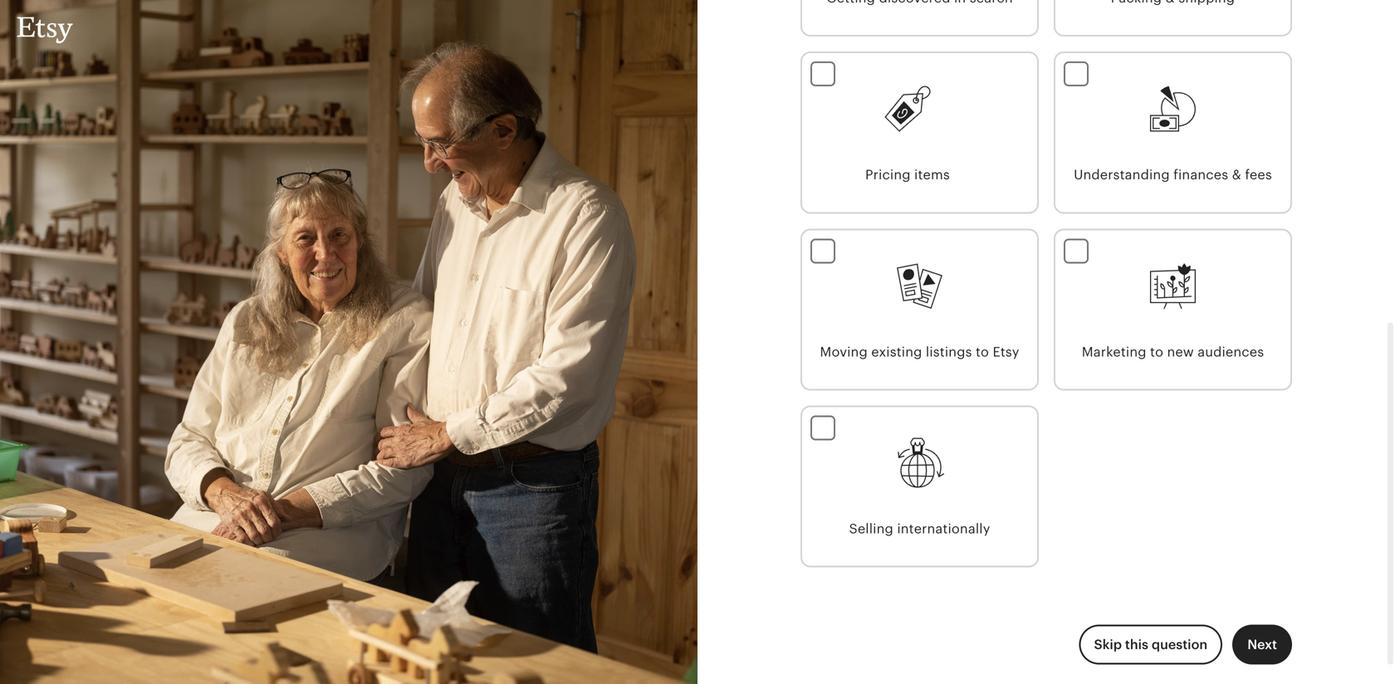 Task type: locate. For each thing, give the bounding box(es) containing it.
to left new
[[1151, 345, 1164, 359]]

marketing
[[1082, 345, 1147, 359]]

question
[[1152, 638, 1208, 653]]

this
[[1125, 638, 1149, 653]]

to left etsy
[[976, 345, 989, 359]]

internationally
[[897, 522, 991, 537]]

etsy
[[993, 345, 1020, 359]]

to
[[976, 345, 989, 359], [1151, 345, 1164, 359]]

1 horizontal spatial to
[[1151, 345, 1164, 359]]

skip this question link
[[1079, 625, 1223, 665]]

skip this question
[[1094, 638, 1208, 653]]

0 horizontal spatial to
[[976, 345, 989, 359]]

audiences
[[1198, 345, 1265, 359]]

next link
[[1233, 625, 1293, 665]]

moving existing listings to etsy
[[820, 345, 1020, 359]]

finances
[[1174, 167, 1229, 182]]

selling internationally
[[849, 522, 991, 537]]

marketing to new audiences
[[1082, 345, 1265, 359]]

understanding finances & fees
[[1074, 167, 1273, 182]]



Task type: describe. For each thing, give the bounding box(es) containing it.
pricing items
[[866, 167, 950, 182]]

selling
[[849, 522, 894, 537]]

skip
[[1094, 638, 1122, 653]]

moving
[[820, 345, 868, 359]]

next
[[1248, 638, 1278, 653]]

new
[[1168, 345, 1194, 359]]

listings
[[926, 345, 972, 359]]

existing
[[872, 345, 922, 359]]

pricing
[[866, 167, 911, 182]]

understanding
[[1074, 167, 1170, 182]]

1 to from the left
[[976, 345, 989, 359]]

&
[[1232, 167, 1242, 182]]

2 to from the left
[[1151, 345, 1164, 359]]

fees
[[1246, 167, 1273, 182]]

items
[[915, 167, 950, 182]]



Task type: vqa. For each thing, say whether or not it's contained in the screenshot.
Selling
yes



